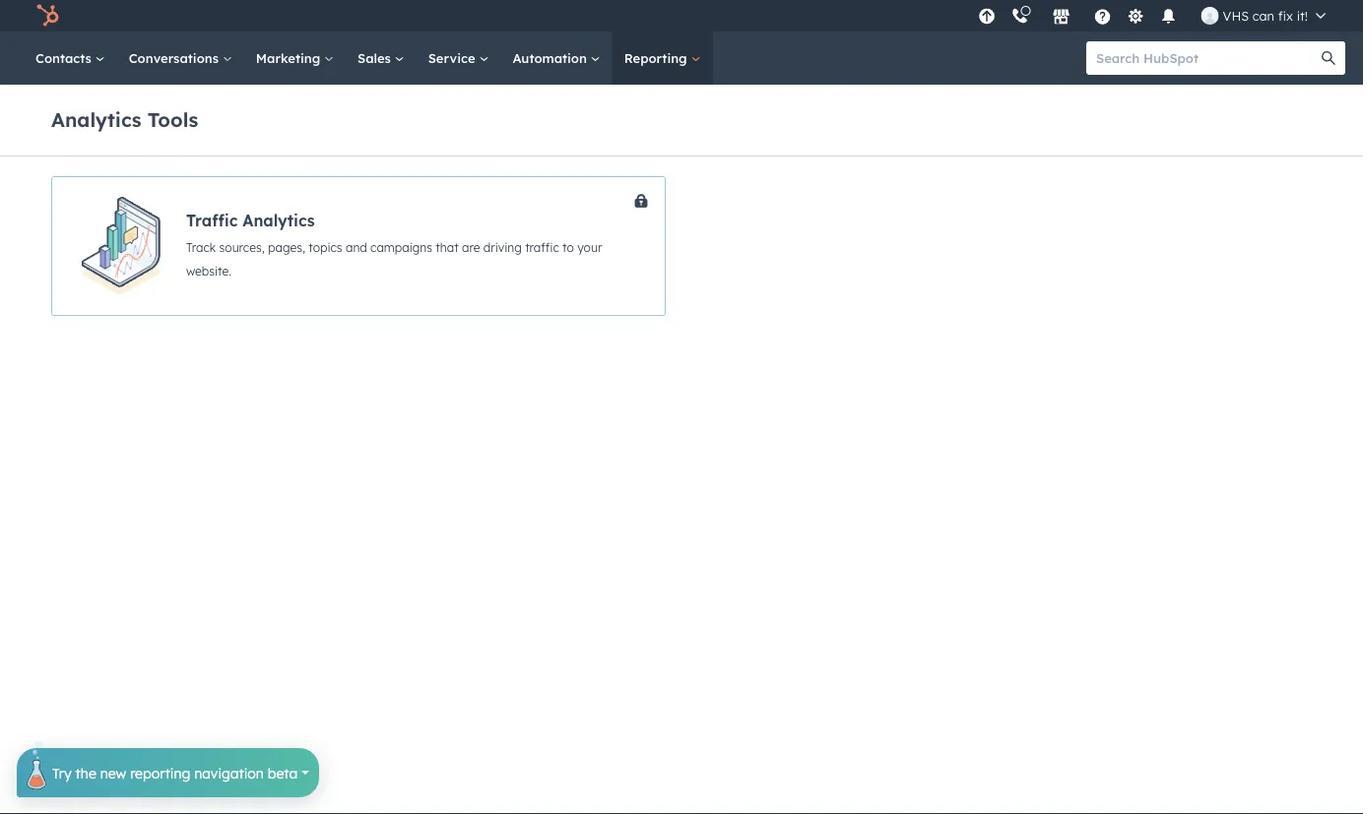 Task type: locate. For each thing, give the bounding box(es) containing it.
1 vertical spatial analytics
[[243, 211, 315, 231]]

pages,
[[268, 240, 305, 255]]

eloise francis image
[[1202, 7, 1219, 25]]

calling icon button
[[1003, 3, 1037, 29]]

1 horizontal spatial analytics
[[243, 211, 315, 231]]

vhs can fix it!
[[1223, 7, 1308, 24]]

marketing link
[[244, 32, 346, 85]]

None checkbox
[[51, 176, 666, 316]]

try
[[52, 765, 72, 782]]

conversations link
[[117, 32, 244, 85]]

analytics down contacts 'link'
[[51, 107, 141, 132]]

settings link
[[1124, 5, 1148, 26]]

campaigns
[[371, 240, 433, 255]]

and
[[346, 240, 367, 255]]

hubspot image
[[35, 4, 59, 28]]

analytics up pages,
[[243, 211, 315, 231]]

search image
[[1322, 51, 1336, 65]]

reporting link
[[613, 32, 713, 85]]

try the new reporting navigation beta
[[52, 765, 298, 782]]

sales
[[358, 50, 395, 66]]

vhs
[[1223, 7, 1249, 24]]

upgrade image
[[978, 8, 996, 26]]

vhs can fix it! menu
[[973, 0, 1340, 32]]

contacts
[[35, 50, 95, 66]]

0 horizontal spatial analytics
[[51, 107, 141, 132]]

sources,
[[219, 240, 265, 255]]

notifications image
[[1160, 9, 1178, 27]]

vhs can fix it! button
[[1190, 0, 1338, 32]]

help image
[[1094, 9, 1112, 27]]

analytics
[[51, 107, 141, 132], [243, 211, 315, 231]]

automation link
[[501, 32, 613, 85]]

notifications button
[[1152, 0, 1186, 32]]

can
[[1253, 7, 1275, 24]]

0 vertical spatial analytics
[[51, 107, 141, 132]]

settings image
[[1127, 8, 1145, 26]]

beta
[[268, 765, 298, 782]]

are
[[462, 240, 480, 255]]

that
[[436, 240, 459, 255]]

service link
[[416, 32, 501, 85]]

help button
[[1086, 0, 1120, 32]]



Task type: vqa. For each thing, say whether or not it's contained in the screenshot.
"There"
no



Task type: describe. For each thing, give the bounding box(es) containing it.
calling icon image
[[1011, 8, 1029, 25]]

automation
[[513, 50, 591, 66]]

topics
[[309, 240, 342, 255]]

tools
[[148, 107, 198, 132]]

navigation
[[194, 765, 264, 782]]

contacts link
[[24, 32, 117, 85]]

analytics inside 'traffic analytics track sources, pages, topics and campaigns that are driving traffic to your website.'
[[243, 211, 315, 231]]

sales link
[[346, 32, 416, 85]]

marketing
[[256, 50, 324, 66]]

marketplaces button
[[1041, 0, 1082, 32]]

search button
[[1312, 41, 1346, 75]]

analytics tools
[[51, 107, 198, 132]]

the
[[75, 765, 96, 782]]

new
[[100, 765, 126, 782]]

traffic
[[186, 211, 238, 231]]

fix
[[1279, 7, 1294, 24]]

conversations
[[129, 50, 222, 66]]

hubspot link
[[24, 4, 74, 28]]

website.
[[186, 264, 231, 279]]

track
[[186, 240, 216, 255]]

none checkbox containing traffic analytics
[[51, 176, 666, 316]]

reporting
[[624, 50, 691, 66]]

try the new reporting navigation beta button
[[17, 741, 319, 798]]

driving
[[483, 240, 522, 255]]

it!
[[1297, 7, 1308, 24]]

service
[[428, 50, 479, 66]]

traffic analytics track sources, pages, topics and campaigns that are driving traffic to your website.
[[186, 211, 602, 279]]

reporting
[[130, 765, 190, 782]]

Search HubSpot search field
[[1087, 41, 1328, 75]]

marketplaces image
[[1053, 9, 1070, 27]]

traffic
[[525, 240, 559, 255]]

your
[[577, 240, 602, 255]]

upgrade link
[[975, 5, 1000, 26]]

to
[[563, 240, 574, 255]]



